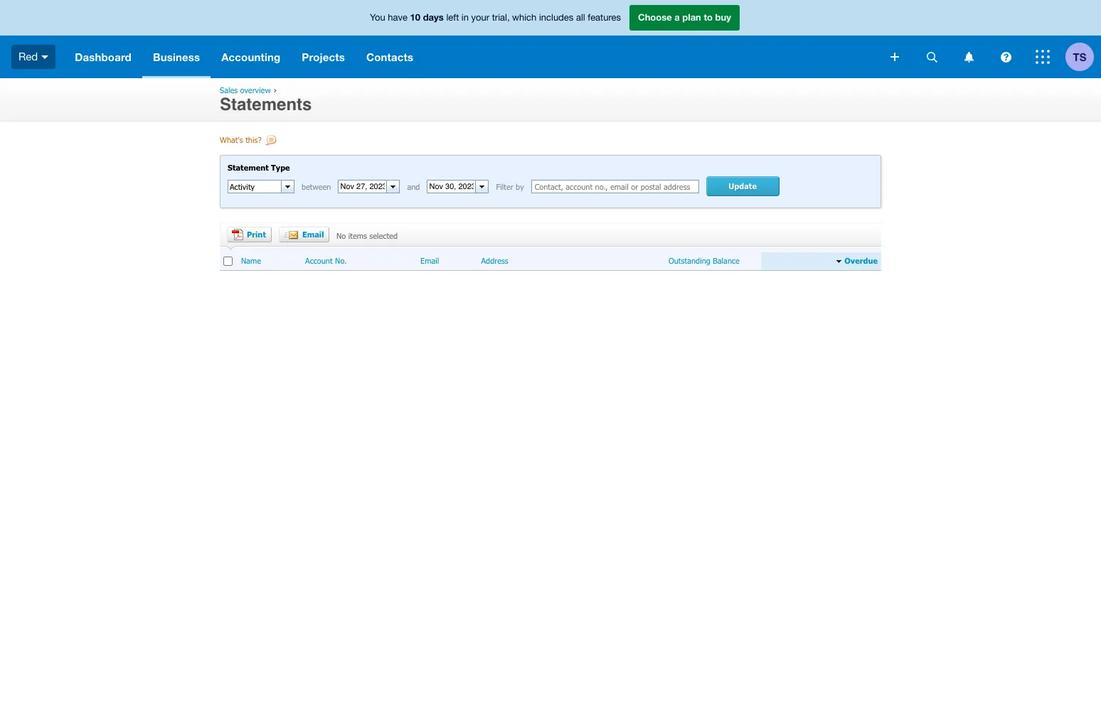 Task type: locate. For each thing, give the bounding box(es) containing it.
which
[[512, 12, 537, 23]]

plan
[[683, 12, 701, 23]]

None text field
[[428, 181, 476, 193]]

1 vertical spatial email link
[[421, 256, 439, 267]]

email up account
[[302, 230, 324, 239]]

0 vertical spatial email
[[302, 230, 324, 239]]

projects button
[[291, 36, 356, 78]]

contacts button
[[356, 36, 424, 78]]

email link up account
[[279, 227, 329, 243]]

between
[[302, 182, 331, 192]]

email left address
[[421, 256, 439, 266]]

outstanding
[[669, 256, 711, 266]]

None text field
[[228, 181, 281, 193], [339, 181, 387, 193], [228, 181, 281, 193], [339, 181, 387, 193]]

10
[[410, 12, 421, 23]]

address
[[481, 256, 509, 266]]

by
[[516, 182, 524, 192]]

svg image
[[1036, 50, 1050, 64], [927, 52, 937, 62], [965, 52, 974, 62], [891, 53, 899, 61], [41, 55, 49, 59]]

accounting button
[[211, 36, 291, 78]]

projects
[[302, 51, 345, 63]]

filter
[[496, 182, 514, 192]]

email link
[[279, 227, 329, 243], [421, 256, 439, 267]]

no
[[337, 231, 346, 241]]

and
[[407, 182, 420, 192]]

items
[[348, 231, 367, 241]]

overdue
[[845, 256, 878, 266]]

business button
[[142, 36, 211, 78]]

ts
[[1073, 50, 1087, 63]]

outstanding balance
[[669, 256, 740, 266]]

in
[[462, 12, 469, 23]]

choose
[[638, 12, 672, 23]]

red button
[[0, 36, 64, 78]]

account
[[305, 256, 333, 266]]

account no.
[[305, 256, 347, 266]]

svg image
[[1001, 52, 1011, 62]]

Contact, account no., email or postal address text field
[[531, 180, 699, 194]]

selected
[[370, 231, 398, 241]]

choose a plan to buy
[[638, 12, 731, 23]]

your
[[471, 12, 490, 23]]

None checkbox
[[223, 257, 233, 266]]

email inside "link"
[[302, 230, 324, 239]]

left
[[446, 12, 459, 23]]

buy
[[716, 12, 731, 23]]

this?
[[246, 135, 262, 144]]

banner
[[0, 0, 1101, 78]]

1 horizontal spatial email
[[421, 256, 439, 266]]

dashboard link
[[64, 36, 142, 78]]

no.
[[335, 256, 347, 266]]

business
[[153, 51, 200, 63]]

outstanding balance link
[[669, 256, 740, 267]]

1 vertical spatial email
[[421, 256, 439, 266]]

email
[[302, 230, 324, 239], [421, 256, 439, 266]]

email link left address link
[[421, 256, 439, 267]]

address link
[[481, 256, 509, 267]]

ts button
[[1066, 36, 1101, 78]]

dashboard
[[75, 51, 132, 63]]

0 horizontal spatial email
[[302, 230, 324, 239]]

0 horizontal spatial email link
[[279, 227, 329, 243]]



Task type: vqa. For each thing, say whether or not it's contained in the screenshot.
›
yes



Task type: describe. For each thing, give the bounding box(es) containing it.
to
[[704, 12, 713, 23]]

includes
[[539, 12, 574, 23]]

have
[[388, 12, 408, 23]]

name
[[241, 256, 261, 266]]

statement
[[228, 163, 269, 172]]

account no. link
[[305, 256, 347, 267]]

all
[[576, 12, 585, 23]]

print link
[[227, 227, 272, 243]]

update
[[729, 182, 757, 191]]

no items selected
[[337, 231, 398, 241]]

›
[[274, 85, 277, 95]]

sales overview › statements
[[220, 85, 312, 115]]

update link
[[706, 177, 780, 197]]

a
[[675, 12, 680, 23]]

banner containing ts
[[0, 0, 1101, 78]]

statements
[[220, 95, 312, 115]]

balance
[[713, 256, 740, 266]]

you have 10 days left in your trial, which includes all features
[[370, 12, 621, 23]]

1 horizontal spatial email link
[[421, 256, 439, 267]]

filter by
[[496, 182, 524, 192]]

overview
[[240, 85, 271, 95]]

type
[[271, 163, 290, 172]]

accounting
[[221, 51, 281, 63]]

sales
[[220, 85, 238, 95]]

0 vertical spatial email link
[[279, 227, 329, 243]]

statement type
[[228, 163, 290, 172]]

contacts
[[366, 51, 414, 63]]

print
[[247, 230, 266, 239]]

what's
[[220, 135, 243, 144]]

email for top email "link"
[[302, 230, 324, 239]]

what's this? link
[[220, 135, 279, 148]]

overdue link
[[842, 256, 878, 267]]

you
[[370, 12, 385, 23]]

email for rightmost email "link"
[[421, 256, 439, 266]]

features
[[588, 12, 621, 23]]

red
[[19, 50, 38, 62]]

trial,
[[492, 12, 510, 23]]

sales overview link
[[220, 85, 271, 95]]

what's this?
[[220, 135, 262, 144]]

name link
[[241, 256, 261, 267]]

days
[[423, 12, 444, 23]]

svg image inside red 'popup button'
[[41, 55, 49, 59]]



